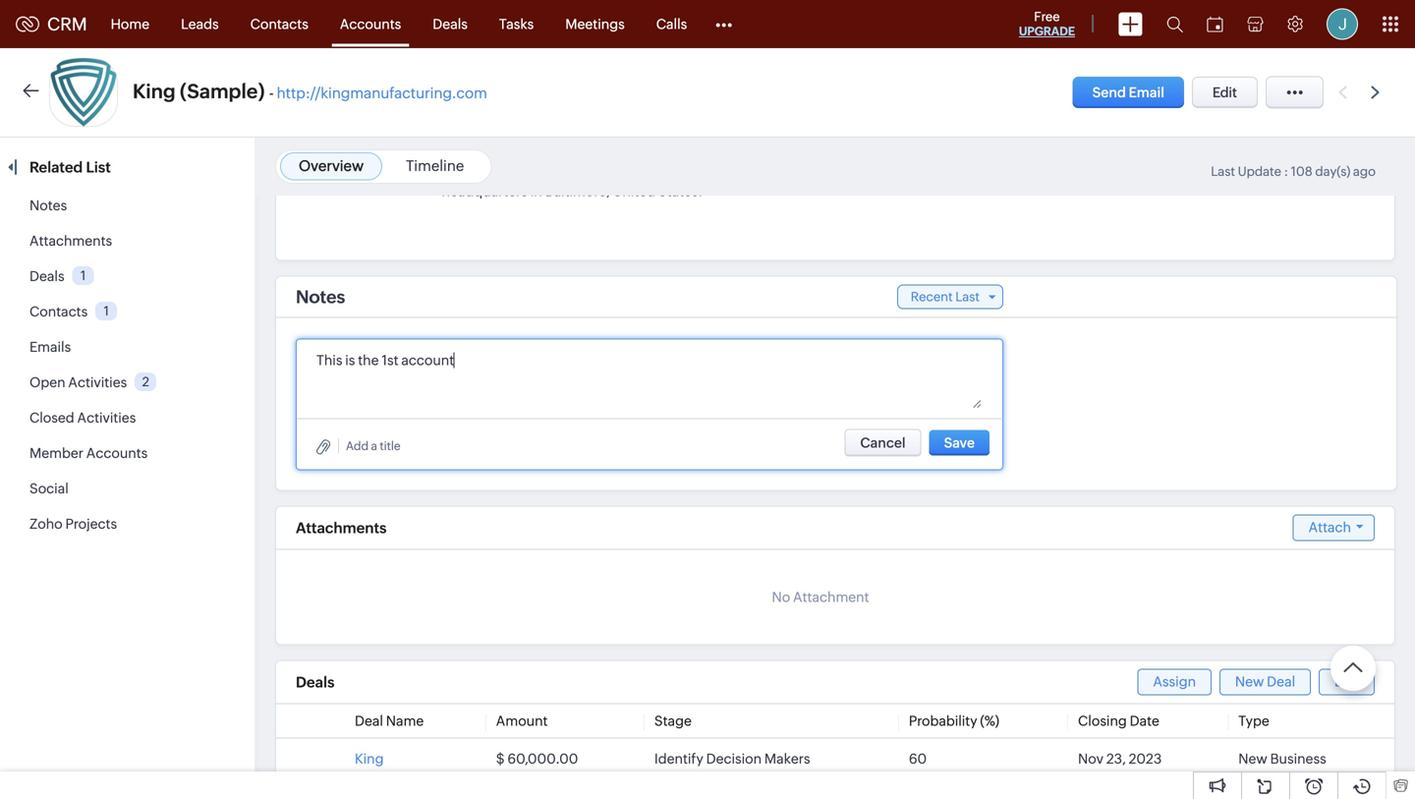 Task type: locate. For each thing, give the bounding box(es) containing it.
edit right new deal
[[1335, 674, 1360, 690]]

stage
[[655, 713, 692, 729]]

1 up open activities
[[104, 304, 109, 318]]

0 vertical spatial 1
[[81, 268, 86, 283]]

a
[[487, 168, 494, 183], [371, 440, 378, 453]]

makers
[[765, 751, 811, 767]]

0 horizontal spatial edit
[[1213, 85, 1238, 100]]

1 vertical spatial accounts
[[86, 445, 148, 461]]

attachments
[[29, 233, 112, 249], [296, 519, 387, 537]]

accounts down closed activities link
[[86, 445, 148, 461]]

2 horizontal spatial deals
[[433, 16, 468, 32]]

last
[[1212, 164, 1236, 179], [956, 290, 980, 304]]

this is the 1st account
[[317, 354, 454, 369]]

probability (%) link
[[909, 713, 1000, 729]]

with
[[875, 168, 903, 183]]

0 vertical spatial a
[[487, 168, 494, 183]]

1 horizontal spatial deals
[[296, 674, 335, 691]]

edit down calendar image
[[1213, 85, 1238, 100]]

0 vertical spatial king
[[133, 80, 176, 103]]

0 vertical spatial is
[[474, 168, 484, 183]]

0 horizontal spatial contacts
[[29, 304, 88, 320]]

attachments down notes link
[[29, 233, 112, 249]]

1 vertical spatial edit
[[1335, 674, 1360, 690]]

recent last
[[911, 290, 980, 304]]

deal
[[1268, 674, 1296, 690], [355, 713, 383, 729]]

1 vertical spatial attachments
[[296, 519, 387, 537]]

0 vertical spatial activities
[[68, 375, 127, 390]]

closed
[[29, 410, 74, 426]]

0 horizontal spatial notes
[[29, 198, 67, 213]]

search image
[[1167, 16, 1184, 32]]

contacts up emails
[[29, 304, 88, 320]]

1 vertical spatial is
[[345, 354, 355, 369]]

emails link
[[29, 339, 71, 355]]

1 horizontal spatial 1
[[104, 304, 109, 318]]

notes
[[29, 198, 67, 213], [296, 287, 345, 307]]

deals link
[[417, 0, 484, 48], [29, 268, 64, 284]]

new down the type link
[[1239, 751, 1268, 767]]

home link
[[95, 0, 165, 48]]

is inside king is a multinational electronics contract manufacturing company with its headquarters in baltimore, united states.
[[474, 168, 484, 183]]

united
[[613, 183, 656, 199]]

business
[[1271, 751, 1327, 767]]

free
[[1035, 9, 1061, 24]]

deal up type
[[1268, 674, 1296, 690]]

notes up the this
[[296, 287, 345, 307]]

1 vertical spatial king
[[442, 168, 471, 183]]

king inside king is a multinational electronics contract manufacturing company with its headquarters in baltimore, united states.
[[442, 168, 471, 183]]

deals link left 'tasks'
[[417, 0, 484, 48]]

1 vertical spatial deals link
[[29, 268, 64, 284]]

http://kingmanufacturing.com link
[[277, 85, 488, 102]]

1 vertical spatial deals
[[29, 268, 64, 284]]

2 vertical spatial king
[[355, 751, 384, 767]]

2023
[[1129, 751, 1163, 767]]

1 horizontal spatial contacts link
[[235, 0, 324, 48]]

decision
[[707, 751, 762, 767]]

contacts link up "-"
[[235, 0, 324, 48]]

$
[[496, 751, 505, 767]]

states.
[[659, 183, 703, 199]]

social link
[[29, 481, 69, 497]]

activities for open activities
[[68, 375, 127, 390]]

assign
[[1154, 674, 1197, 690]]

contacts up "-"
[[250, 16, 309, 32]]

stage link
[[655, 713, 692, 729]]

this
[[317, 354, 343, 369]]

0 vertical spatial edit
[[1213, 85, 1238, 100]]

(%)
[[981, 713, 1000, 729]]

0 vertical spatial accounts
[[340, 16, 401, 32]]

deals link down attachments link
[[29, 268, 64, 284]]

tasks
[[499, 16, 534, 32]]

edit button
[[1193, 77, 1259, 108]]

0 vertical spatial deal
[[1268, 674, 1296, 690]]

calendar image
[[1208, 16, 1224, 32]]

amount
[[496, 713, 548, 729]]

a left multinational
[[487, 168, 494, 183]]

1 down attachments link
[[81, 268, 86, 283]]

contacts link
[[235, 0, 324, 48], [29, 304, 88, 320]]

1 horizontal spatial edit
[[1335, 674, 1360, 690]]

king left (sample)
[[133, 80, 176, 103]]

logo image
[[16, 16, 39, 32]]

attach
[[1309, 520, 1352, 535]]

attach link
[[1294, 515, 1376, 541]]

edit
[[1213, 85, 1238, 100], [1335, 674, 1360, 690]]

add
[[346, 440, 369, 453]]

1 for deals
[[81, 268, 86, 283]]

(sample)
[[180, 80, 265, 103]]

0 vertical spatial last
[[1212, 164, 1236, 179]]

0 horizontal spatial king
[[133, 80, 176, 103]]

2 vertical spatial deals
[[296, 674, 335, 691]]

0 horizontal spatial contacts link
[[29, 304, 88, 320]]

last left update
[[1212, 164, 1236, 179]]

Add a note text field
[[317, 350, 982, 409]]

attachments down add
[[296, 519, 387, 537]]

0 vertical spatial contacts
[[250, 16, 309, 32]]

new for new deal
[[1236, 674, 1265, 690]]

1 vertical spatial a
[[371, 440, 378, 453]]

is right the timeline
[[474, 168, 484, 183]]

1 vertical spatial new
[[1239, 751, 1268, 767]]

1 horizontal spatial a
[[487, 168, 494, 183]]

calls link
[[641, 0, 703, 48]]

$ 60,000.00
[[496, 751, 579, 767]]

company
[[812, 168, 872, 183]]

accounts link
[[324, 0, 417, 48]]

probability
[[909, 713, 978, 729]]

0 vertical spatial deals link
[[417, 0, 484, 48]]

leads
[[181, 16, 219, 32]]

0 horizontal spatial is
[[345, 354, 355, 369]]

contacts
[[250, 16, 309, 32], [29, 304, 88, 320]]

1 vertical spatial notes
[[296, 287, 345, 307]]

deal inside the new deal link
[[1268, 674, 1296, 690]]

activities up member accounts link
[[77, 410, 136, 426]]

2 horizontal spatial king
[[442, 168, 471, 183]]

0 horizontal spatial accounts
[[86, 445, 148, 461]]

-
[[269, 85, 274, 102]]

contacts link up emails
[[29, 304, 88, 320]]

0 horizontal spatial 1
[[81, 268, 86, 283]]

multinational
[[497, 168, 580, 183]]

deal left name
[[355, 713, 383, 729]]

1 horizontal spatial notes
[[296, 287, 345, 307]]

king down deal name
[[355, 751, 384, 767]]

crm
[[47, 14, 87, 34]]

activities up closed activities link
[[68, 375, 127, 390]]

notes down related
[[29, 198, 67, 213]]

Other Modules field
[[703, 8, 746, 40]]

0 horizontal spatial deal
[[355, 713, 383, 729]]

is left the at the top of the page
[[345, 354, 355, 369]]

1 vertical spatial last
[[956, 290, 980, 304]]

king left in
[[442, 168, 471, 183]]

attachments link
[[29, 233, 112, 249]]

1 vertical spatial activities
[[77, 410, 136, 426]]

closing
[[1079, 713, 1128, 729]]

no
[[772, 590, 791, 605]]

calls
[[657, 16, 688, 32]]

accounts up http://kingmanufacturing.com
[[340, 16, 401, 32]]

0 horizontal spatial last
[[956, 290, 980, 304]]

new up type
[[1236, 674, 1265, 690]]

0 vertical spatial new
[[1236, 674, 1265, 690]]

None button
[[845, 429, 922, 457], [930, 430, 990, 456], [845, 429, 922, 457], [930, 430, 990, 456]]

king
[[133, 80, 176, 103], [442, 168, 471, 183], [355, 751, 384, 767]]

closed activities
[[29, 410, 136, 426]]

king link
[[355, 751, 384, 767]]

free upgrade
[[1020, 9, 1076, 38]]

profile element
[[1316, 0, 1371, 48]]

last right recent
[[956, 290, 980, 304]]

2
[[142, 374, 149, 389]]

1 vertical spatial 1
[[104, 304, 109, 318]]

a left title
[[371, 440, 378, 453]]

1 vertical spatial contacts link
[[29, 304, 88, 320]]

1 horizontal spatial is
[[474, 168, 484, 183]]

deal name link
[[355, 713, 424, 729]]

nov
[[1079, 751, 1104, 767]]

1 horizontal spatial contacts
[[250, 16, 309, 32]]

projects
[[65, 516, 117, 532]]

0 vertical spatial attachments
[[29, 233, 112, 249]]

1 horizontal spatial accounts
[[340, 16, 401, 32]]

overview link
[[299, 157, 364, 175]]

1 horizontal spatial deal
[[1268, 674, 1296, 690]]



Task type: describe. For each thing, give the bounding box(es) containing it.
open activities
[[29, 375, 127, 390]]

king (sample) - http://kingmanufacturing.com
[[133, 80, 488, 103]]

attachment
[[794, 590, 870, 605]]

create menu element
[[1107, 0, 1155, 48]]

1st
[[382, 354, 399, 369]]

new business
[[1239, 751, 1327, 767]]

activities for closed activities
[[77, 410, 136, 426]]

edit inside button
[[1213, 85, 1238, 100]]

contract
[[657, 168, 711, 183]]

1 horizontal spatial last
[[1212, 164, 1236, 179]]

1 vertical spatial deal
[[355, 713, 383, 729]]

send email button
[[1073, 77, 1185, 108]]

probability (%)
[[909, 713, 1000, 729]]

http://kingmanufacturing.com
[[277, 85, 488, 102]]

nov 23, 2023
[[1079, 751, 1163, 767]]

home
[[111, 16, 150, 32]]

send email
[[1093, 85, 1165, 100]]

edit link
[[1320, 669, 1376, 696]]

baltimore,
[[545, 183, 610, 199]]

new deal link
[[1220, 669, 1312, 696]]

deal name
[[355, 713, 424, 729]]

no attachment
[[772, 590, 870, 605]]

type link
[[1239, 713, 1270, 729]]

new for new business
[[1239, 751, 1268, 767]]

ago
[[1354, 164, 1377, 179]]

meetings
[[566, 16, 625, 32]]

open
[[29, 375, 65, 390]]

tasks link
[[484, 0, 550, 48]]

the
[[358, 354, 379, 369]]

related list
[[29, 159, 114, 176]]

electronics
[[583, 168, 654, 183]]

0 vertical spatial notes
[[29, 198, 67, 213]]

leads link
[[165, 0, 235, 48]]

account
[[402, 354, 454, 369]]

its
[[906, 168, 921, 183]]

king for is
[[442, 168, 471, 183]]

a inside king is a multinational electronics contract manufacturing company with its headquarters in baltimore, united states.
[[487, 168, 494, 183]]

member accounts
[[29, 445, 148, 461]]

member accounts link
[[29, 445, 148, 461]]

0 vertical spatial contacts link
[[235, 0, 324, 48]]

timeline
[[406, 157, 464, 175]]

1 for contacts
[[104, 304, 109, 318]]

assign link
[[1138, 669, 1212, 696]]

king is a multinational electronics contract manufacturing company with its headquarters in baltimore, united states.
[[442, 168, 923, 199]]

manufacturing
[[714, 168, 809, 183]]

in
[[531, 183, 543, 199]]

member
[[29, 445, 84, 461]]

0 horizontal spatial attachments
[[29, 233, 112, 249]]

search element
[[1155, 0, 1196, 48]]

emails
[[29, 339, 71, 355]]

60
[[909, 751, 927, 767]]

is for this
[[345, 354, 355, 369]]

is for king
[[474, 168, 484, 183]]

profile image
[[1327, 8, 1359, 40]]

previous record image
[[1339, 86, 1348, 99]]

1 horizontal spatial king
[[355, 751, 384, 767]]

timeline link
[[406, 157, 464, 175]]

amount link
[[496, 713, 548, 729]]

send
[[1093, 85, 1127, 100]]

name
[[386, 713, 424, 729]]

related
[[29, 159, 83, 176]]

closing date link
[[1079, 713, 1160, 729]]

contacts inside contacts link
[[250, 16, 309, 32]]

next record image
[[1372, 86, 1385, 99]]

title
[[380, 440, 401, 453]]

zoho
[[29, 516, 63, 532]]

108
[[1292, 164, 1313, 179]]

notes link
[[29, 198, 67, 213]]

:
[[1285, 164, 1289, 179]]

closed activities link
[[29, 410, 136, 426]]

type
[[1239, 713, 1270, 729]]

day(s)
[[1316, 164, 1351, 179]]

social
[[29, 481, 69, 497]]

email
[[1129, 85, 1165, 100]]

60,000.00
[[508, 751, 579, 767]]

crm link
[[16, 14, 87, 34]]

recent
[[911, 290, 953, 304]]

1 horizontal spatial attachments
[[296, 519, 387, 537]]

new deal
[[1236, 674, 1296, 690]]

0 horizontal spatial deals
[[29, 268, 64, 284]]

meetings link
[[550, 0, 641, 48]]

list
[[86, 159, 111, 176]]

0 horizontal spatial a
[[371, 440, 378, 453]]

identify decision makers
[[655, 751, 811, 767]]

upgrade
[[1020, 25, 1076, 38]]

1 vertical spatial contacts
[[29, 304, 88, 320]]

create menu image
[[1119, 12, 1144, 36]]

king for (sample)
[[133, 80, 176, 103]]

0 horizontal spatial deals link
[[29, 268, 64, 284]]

0 vertical spatial deals
[[433, 16, 468, 32]]

last update : 108 day(s) ago
[[1212, 164, 1377, 179]]

1 horizontal spatial deals link
[[417, 0, 484, 48]]

date
[[1130, 713, 1160, 729]]

add a title
[[346, 440, 401, 453]]



Task type: vqa. For each thing, say whether or not it's contained in the screenshot.
Email
yes



